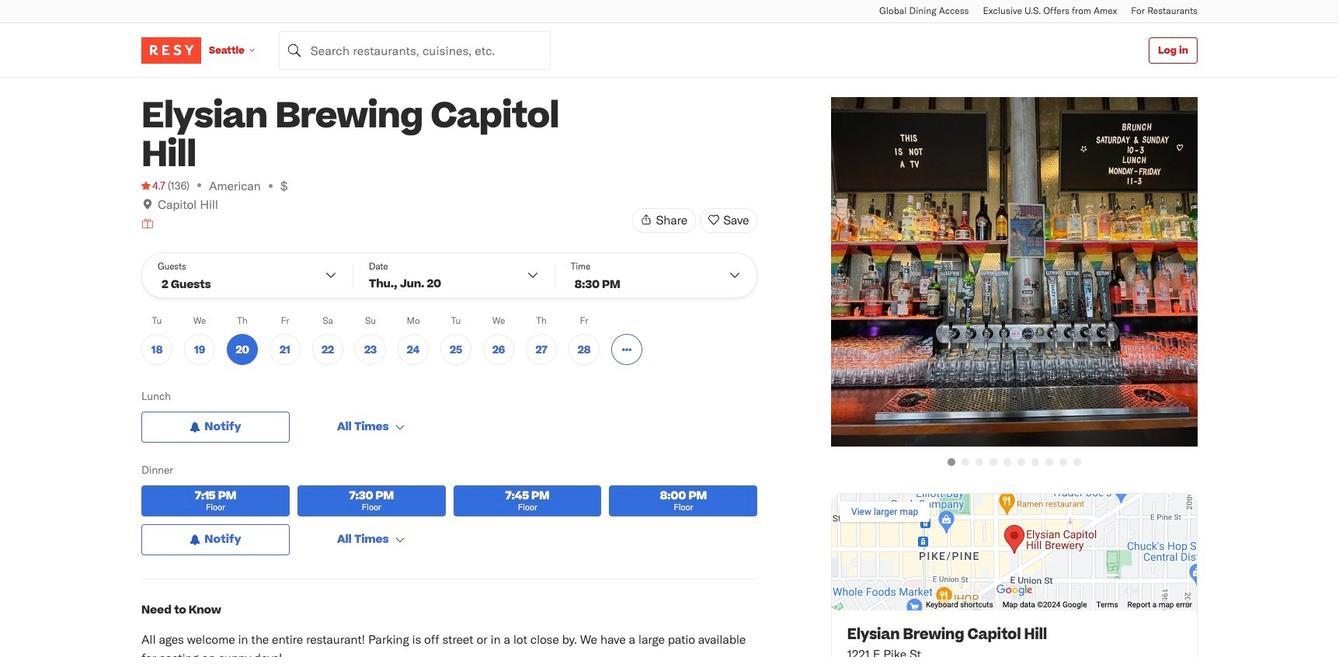 Task type: describe. For each thing, give the bounding box(es) containing it.
Search restaurants, cuisines, etc. text field
[[279, 31, 551, 70]]



Task type: locate. For each thing, give the bounding box(es) containing it.
4.7 out of 5 stars image
[[141, 178, 165, 193]]

None field
[[279, 31, 551, 70]]



